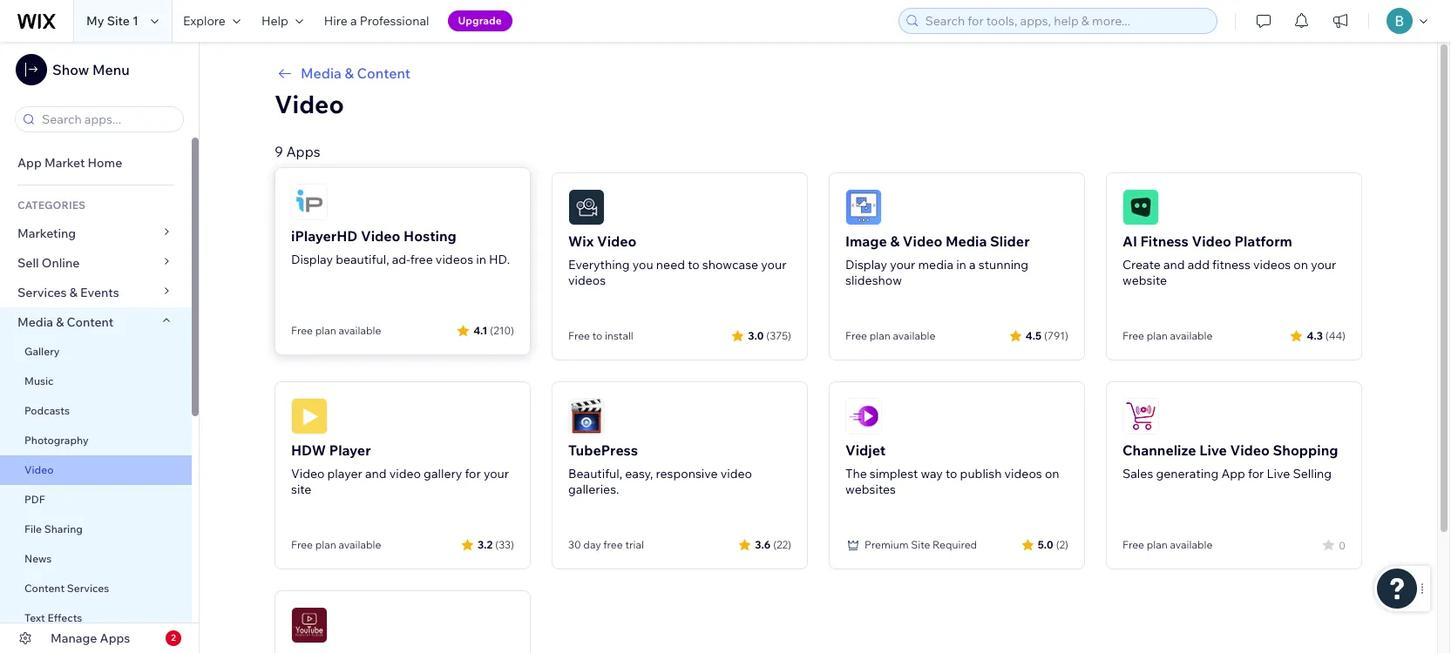 Task type: describe. For each thing, give the bounding box(es) containing it.
explore
[[183, 13, 226, 29]]

videos inside wix video everything you need to showcase your videos
[[568, 273, 606, 288]]

iplayerhd video hosting display beautiful, ad-free videos in hd.
[[291, 227, 510, 268]]

1 vertical spatial content
[[67, 315, 114, 330]]

hosting
[[404, 227, 457, 245]]

pdf
[[24, 493, 45, 506]]

video inside tubepress beautiful, easy, responsive video galleries.
[[721, 466, 752, 482]]

free plan available for and
[[291, 539, 381, 552]]

sidebar element
[[0, 42, 200, 654]]

stunning
[[979, 257, 1029, 273]]

1 horizontal spatial live
[[1267, 466, 1290, 482]]

professional
[[360, 13, 429, 29]]

a inside image & video media slider display your media in a stunning slideshow
[[969, 257, 976, 273]]

services inside "link"
[[67, 582, 109, 595]]

sell online
[[17, 255, 80, 271]]

video inside "hdw player video player and video gallery for your site"
[[291, 466, 325, 482]]

websites
[[845, 482, 896, 498]]

showcase
[[702, 257, 758, 273]]

media inside image & video media slider display your media in a stunning slideshow
[[946, 233, 987, 250]]

hire
[[324, 13, 348, 29]]

wix video everything you need to showcase your videos
[[568, 233, 787, 288]]

website
[[1123, 273, 1167, 288]]

services & events
[[17, 285, 119, 301]]

fitness
[[1140, 233, 1189, 250]]

ai
[[1123, 233, 1137, 250]]

3.2 (33)
[[478, 538, 514, 551]]

content inside "link"
[[24, 582, 65, 595]]

5.0 (2)
[[1038, 538, 1069, 551]]

plan for sales
[[1147, 539, 1168, 552]]

gallery
[[424, 466, 462, 482]]

text effects link
[[0, 604, 192, 634]]

free for image
[[845, 329, 867, 343]]

for for player
[[465, 466, 481, 482]]

channelize live video shopping sales generating app for live selling
[[1123, 442, 1338, 482]]

on inside vidjet the simplest way to publish videos on websites
[[1045, 466, 1059, 482]]

4.1 (210)
[[473, 324, 514, 337]]

4.5
[[1026, 329, 1042, 342]]

30 day free trial
[[568, 539, 644, 552]]

your inside "hdw player video player and video gallery for your site"
[[484, 466, 509, 482]]

marketing link
[[0, 219, 192, 248]]

& inside image & video media slider display your media in a stunning slideshow
[[890, 233, 900, 250]]

video inside iplayerhd video hosting display beautiful, ad-free videos in hd.
[[361, 227, 400, 245]]

player
[[329, 442, 371, 459]]

ad-
[[392, 252, 410, 268]]

for for live
[[1248, 466, 1264, 482]]

media
[[918, 257, 953, 273]]

(33)
[[495, 538, 514, 551]]

3.0
[[748, 329, 764, 342]]

manage apps
[[51, 631, 130, 647]]

1 vertical spatial to
[[592, 329, 602, 343]]

sales
[[1123, 466, 1153, 482]]

show menu button
[[16, 54, 130, 85]]

premium site required
[[865, 539, 977, 552]]

media inside sidebar element
[[17, 315, 53, 330]]

4.5 (791)
[[1026, 329, 1069, 342]]

media & content link inside sidebar element
[[0, 308, 192, 337]]

free for ai
[[1123, 329, 1144, 343]]

3.6
[[755, 538, 771, 551]]

0 vertical spatial services
[[17, 285, 67, 301]]

(791)
[[1044, 329, 1069, 342]]

effects
[[47, 612, 82, 625]]

0
[[1339, 539, 1346, 552]]

media & content inside sidebar element
[[17, 315, 114, 330]]

& left events
[[69, 285, 78, 301]]

hire a professional link
[[314, 0, 440, 42]]

galleries.
[[568, 482, 619, 498]]

online
[[42, 255, 80, 271]]

my
[[86, 13, 104, 29]]

tubepress logo image
[[568, 398, 605, 435]]

way
[[921, 466, 943, 482]]

categories
[[17, 199, 85, 212]]

videos inside ai fitness video platform create and add fitness videos on your website
[[1253, 257, 1291, 273]]

beautiful,
[[568, 466, 622, 482]]

30
[[568, 539, 581, 552]]

upgrade button
[[448, 10, 512, 31]]

help
[[261, 13, 288, 29]]

4.1
[[473, 324, 487, 337]]

player
[[327, 466, 362, 482]]

vidjet the simplest way to publish videos on websites
[[845, 442, 1059, 498]]

video inside sidebar element
[[24, 464, 54, 477]]

easy,
[[625, 466, 653, 482]]

sell
[[17, 255, 39, 271]]

home
[[88, 155, 122, 171]]

to inside wix video everything you need to showcase your videos
[[688, 257, 700, 273]]

free plan available for slider
[[845, 329, 935, 343]]

video up '9 apps'
[[275, 89, 344, 119]]

fitness
[[1212, 257, 1251, 273]]

gallery
[[24, 345, 60, 358]]

responsive
[[656, 466, 718, 482]]

(375)
[[766, 329, 791, 342]]

site for premium
[[911, 539, 930, 552]]

on inside ai fitness video platform create and add fitness videos on your website
[[1294, 257, 1308, 273]]

available for sales
[[1170, 539, 1213, 552]]

(44)
[[1326, 329, 1346, 342]]

video inside wix video everything you need to showcase your videos
[[597, 233, 637, 250]]

generating
[[1156, 466, 1219, 482]]

site
[[291, 482, 312, 498]]

marketing
[[17, 226, 76, 241]]

file
[[24, 523, 42, 536]]

music
[[24, 375, 54, 388]]

add
[[1188, 257, 1210, 273]]

everything
[[568, 257, 630, 273]]

apps for 9 apps
[[286, 143, 320, 160]]

vidjet logo image
[[845, 398, 882, 435]]

in for hosting
[[476, 252, 486, 268]]

available for beautiful,
[[339, 324, 381, 337]]

gallery link
[[0, 337, 192, 367]]



Task type: locate. For each thing, give the bounding box(es) containing it.
0 horizontal spatial a
[[350, 13, 357, 29]]

available
[[339, 324, 381, 337], [893, 329, 935, 343], [1170, 329, 1213, 343], [339, 539, 381, 552], [1170, 539, 1213, 552]]

services down sell online
[[17, 285, 67, 301]]

youtube playlist player logo image
[[291, 607, 328, 644]]

news
[[24, 553, 52, 566]]

podcasts link
[[0, 397, 192, 426]]

content down hire a professional link
[[357, 64, 411, 82]]

0 horizontal spatial display
[[291, 252, 333, 268]]

available down generating
[[1170, 539, 1213, 552]]

4.3
[[1307, 329, 1323, 342]]

free down the website
[[1123, 329, 1144, 343]]

free to install
[[568, 329, 633, 343]]

1 vertical spatial services
[[67, 582, 109, 595]]

news link
[[0, 545, 192, 574]]

podcasts
[[24, 404, 70, 417]]

for right gallery
[[465, 466, 481, 482]]

channelize
[[1123, 442, 1196, 459]]

video inside image & video media slider display your media in a stunning slideshow
[[903, 233, 942, 250]]

plan down player
[[315, 539, 336, 552]]

free plan available down beautiful,
[[291, 324, 381, 337]]

Search for tools, apps, help & more... field
[[920, 9, 1211, 33]]

0 vertical spatial on
[[1294, 257, 1308, 273]]

video down hdw on the left of the page
[[291, 466, 325, 482]]

your up 4.3 (44)
[[1311, 257, 1336, 273]]

0 horizontal spatial media & content
[[17, 315, 114, 330]]

hire a professional
[[324, 13, 429, 29]]

image
[[845, 233, 887, 250]]

(2)
[[1056, 538, 1069, 551]]

0 horizontal spatial app
[[17, 155, 42, 171]]

site for my
[[107, 13, 130, 29]]

free for iplayerhd
[[291, 324, 313, 337]]

1 vertical spatial app
[[1221, 466, 1245, 482]]

site right premium
[[911, 539, 930, 552]]

ai fitness video platform create and add fitness videos on your website
[[1123, 233, 1336, 288]]

3.0 (375)
[[748, 329, 791, 342]]

a left stunning
[[969, 257, 976, 273]]

live left selling
[[1267, 466, 1290, 482]]

a right hire
[[350, 13, 357, 29]]

0 horizontal spatial free
[[410, 252, 433, 268]]

1 horizontal spatial in
[[956, 257, 966, 273]]

video inside ai fitness video platform create and add fitness videos on your website
[[1192, 233, 1231, 250]]

for inside channelize live video shopping sales generating app for live selling
[[1248, 466, 1264, 482]]

0 vertical spatial a
[[350, 13, 357, 29]]

& down services & events
[[56, 315, 64, 330]]

app market home
[[17, 155, 122, 171]]

free left install
[[568, 329, 590, 343]]

show
[[52, 61, 89, 78]]

channelize live video shopping logo image
[[1123, 398, 1159, 435]]

apps inside sidebar element
[[100, 631, 130, 647]]

1 vertical spatial on
[[1045, 466, 1059, 482]]

free for hdw
[[291, 539, 313, 552]]

photography link
[[0, 426, 192, 456]]

tubepress
[[568, 442, 638, 459]]

plan down beautiful,
[[315, 324, 336, 337]]

free down site
[[291, 539, 313, 552]]

app inside sidebar element
[[17, 155, 42, 171]]

1 horizontal spatial content
[[67, 315, 114, 330]]

1 horizontal spatial media & content
[[301, 64, 411, 82]]

1 vertical spatial a
[[969, 257, 976, 273]]

& down hire
[[345, 64, 354, 82]]

2
[[171, 633, 176, 644]]

3.6 (22)
[[755, 538, 791, 551]]

free up the hdw player logo
[[291, 324, 313, 337]]

videos down the hosting
[[436, 252, 473, 268]]

video up pdf on the left of the page
[[24, 464, 54, 477]]

videos inside iplayerhd video hosting display beautiful, ad-free videos in hd.
[[436, 252, 473, 268]]

1 vertical spatial live
[[1267, 466, 1290, 482]]

2 for from the left
[[1248, 466, 1264, 482]]

your inside wix video everything you need to showcase your videos
[[761, 257, 787, 273]]

5.0
[[1038, 538, 1053, 551]]

sell online link
[[0, 248, 192, 278]]

file sharing
[[24, 523, 83, 536]]

1 horizontal spatial display
[[845, 257, 887, 273]]

0 vertical spatial app
[[17, 155, 42, 171]]

2 horizontal spatial media
[[946, 233, 987, 250]]

app right generating
[[1221, 466, 1245, 482]]

0 vertical spatial media
[[301, 64, 342, 82]]

0 horizontal spatial for
[[465, 466, 481, 482]]

wix video logo image
[[568, 189, 605, 226]]

1 horizontal spatial for
[[1248, 466, 1264, 482]]

0 vertical spatial site
[[107, 13, 130, 29]]

plan for beautiful,
[[315, 324, 336, 337]]

show menu
[[52, 61, 130, 78]]

and right player
[[365, 466, 387, 482]]

free plan available
[[291, 324, 381, 337], [845, 329, 935, 343], [1123, 329, 1213, 343], [291, 539, 381, 552], [1123, 539, 1213, 552]]

0 horizontal spatial media
[[17, 315, 53, 330]]

content down services & events link
[[67, 315, 114, 330]]

9 apps
[[275, 143, 320, 160]]

0 horizontal spatial content
[[24, 582, 65, 595]]

video left shopping
[[1230, 442, 1270, 459]]

in inside image & video media slider display your media in a stunning slideshow
[[956, 257, 966, 273]]

free inside iplayerhd video hosting display beautiful, ad-free videos in hd.
[[410, 252, 433, 268]]

free for channelize
[[1123, 539, 1144, 552]]

0 horizontal spatial and
[[365, 466, 387, 482]]

app left 'market'
[[17, 155, 42, 171]]

0 horizontal spatial media & content link
[[0, 308, 192, 337]]

0 vertical spatial media & content
[[301, 64, 411, 82]]

0 vertical spatial apps
[[286, 143, 320, 160]]

free right day
[[603, 539, 623, 552]]

1 horizontal spatial site
[[911, 539, 930, 552]]

free for wix
[[568, 329, 590, 343]]

live up generating
[[1199, 442, 1227, 459]]

tubepress beautiful, easy, responsive video galleries.
[[568, 442, 752, 498]]

iplayerhd video hosting logo image
[[291, 184, 328, 221]]

in left hd.
[[476, 252, 486, 268]]

4.3 (44)
[[1307, 329, 1346, 342]]

videos down wix
[[568, 273, 606, 288]]

plan down the website
[[1147, 329, 1168, 343]]

1 video from the left
[[389, 466, 421, 482]]

ai fitness video platform logo image
[[1123, 189, 1159, 226]]

free
[[291, 324, 313, 337], [568, 329, 590, 343], [845, 329, 867, 343], [1123, 329, 1144, 343], [291, 539, 313, 552], [1123, 539, 1144, 552]]

plan
[[315, 324, 336, 337], [870, 329, 891, 343], [1147, 329, 1168, 343], [315, 539, 336, 552], [1147, 539, 1168, 552]]

media & content down services & events
[[17, 315, 114, 330]]

simplest
[[870, 466, 918, 482]]

1 horizontal spatial media
[[301, 64, 342, 82]]

available for slider
[[893, 329, 935, 343]]

0 horizontal spatial live
[[1199, 442, 1227, 459]]

your right gallery
[[484, 466, 509, 482]]

display inside image & video media slider display your media in a stunning slideshow
[[845, 257, 887, 273]]

videos right publish
[[1005, 466, 1042, 482]]

1 vertical spatial apps
[[100, 631, 130, 647]]

iplayerhd
[[291, 227, 358, 245]]

image & video media slider display your media in a stunning slideshow
[[845, 233, 1030, 288]]

your left media
[[890, 257, 915, 273]]

vidjet
[[845, 442, 886, 459]]

on right fitness
[[1294, 257, 1308, 273]]

app inside channelize live video shopping sales generating app for live selling
[[1221, 466, 1245, 482]]

plan down slideshow
[[870, 329, 891, 343]]

free plan available for sales
[[1123, 539, 1213, 552]]

1 vertical spatial media & content
[[17, 315, 114, 330]]

required
[[933, 539, 977, 552]]

your inside image & video media slider display your media in a stunning slideshow
[[890, 257, 915, 273]]

site left 1
[[107, 13, 130, 29]]

0 vertical spatial and
[[1163, 257, 1185, 273]]

media & content down hire
[[301, 64, 411, 82]]

0 vertical spatial to
[[688, 257, 700, 273]]

2 video from the left
[[721, 466, 752, 482]]

create
[[1123, 257, 1161, 273]]

video left gallery
[[389, 466, 421, 482]]

free down slideshow
[[845, 329, 867, 343]]

hdw player video player and video gallery for your site
[[291, 442, 509, 498]]

1 horizontal spatial media & content link
[[275, 63, 1362, 84]]

0 horizontal spatial video
[[389, 466, 421, 482]]

video up everything
[[597, 233, 637, 250]]

free plan available down site
[[291, 539, 381, 552]]

1 horizontal spatial a
[[969, 257, 976, 273]]

media up media
[[946, 233, 987, 250]]

to right way on the bottom right of the page
[[946, 466, 957, 482]]

free right (2)
[[1123, 539, 1144, 552]]

content services link
[[0, 574, 192, 604]]

video inside "hdw player video player and video gallery for your site"
[[389, 466, 421, 482]]

display inside iplayerhd video hosting display beautiful, ad-free videos in hd.
[[291, 252, 333, 268]]

available down player
[[339, 539, 381, 552]]

1 horizontal spatial apps
[[286, 143, 320, 160]]

apps right manage
[[100, 631, 130, 647]]

free plan available down the website
[[1123, 329, 1213, 343]]

available for create
[[1170, 329, 1213, 343]]

0 horizontal spatial to
[[592, 329, 602, 343]]

1 vertical spatial and
[[365, 466, 387, 482]]

to right need
[[688, 257, 700, 273]]

1 horizontal spatial app
[[1221, 466, 1245, 482]]

plan for create
[[1147, 329, 1168, 343]]

videos down platform in the right top of the page
[[1253, 257, 1291, 273]]

0 horizontal spatial on
[[1045, 466, 1059, 482]]

display
[[291, 252, 333, 268], [845, 257, 887, 273]]

hdw
[[291, 442, 326, 459]]

my site 1
[[86, 13, 139, 29]]

available for and
[[339, 539, 381, 552]]

to left install
[[592, 329, 602, 343]]

available down beautiful,
[[339, 324, 381, 337]]

0 vertical spatial free
[[410, 252, 433, 268]]

1 vertical spatial site
[[911, 539, 930, 552]]

plan down sales
[[1147, 539, 1168, 552]]

Search apps... field
[[37, 107, 178, 132]]

you
[[633, 257, 653, 273]]

plan for slider
[[870, 329, 891, 343]]

1 horizontal spatial and
[[1163, 257, 1185, 273]]

free down the hosting
[[410, 252, 433, 268]]

for left selling
[[1248, 466, 1264, 482]]

video inside channelize live video shopping sales generating app for live selling
[[1230, 442, 1270, 459]]

shopping
[[1273, 442, 1338, 459]]

site
[[107, 13, 130, 29], [911, 539, 930, 552]]

9
[[275, 143, 283, 160]]

free plan available for beautiful,
[[291, 324, 381, 337]]

and left add
[[1163, 257, 1185, 273]]

1 vertical spatial media & content link
[[0, 308, 192, 337]]

1 horizontal spatial free
[[603, 539, 623, 552]]

photography
[[24, 434, 89, 447]]

pdf link
[[0, 485, 192, 515]]

plan for and
[[315, 539, 336, 552]]

day
[[583, 539, 601, 552]]

free plan available down generating
[[1123, 539, 1213, 552]]

premium
[[865, 539, 909, 552]]

your
[[761, 257, 787, 273], [890, 257, 915, 273], [1311, 257, 1336, 273], [484, 466, 509, 482]]

1
[[133, 13, 139, 29]]

events
[[80, 285, 119, 301]]

& right the image
[[890, 233, 900, 250]]

for inside "hdw player video player and video gallery for your site"
[[465, 466, 481, 482]]

platform
[[1235, 233, 1292, 250]]

2 horizontal spatial content
[[357, 64, 411, 82]]

your inside ai fitness video platform create and add fitness videos on your website
[[1311, 257, 1336, 273]]

video right responsive
[[721, 466, 752, 482]]

display down the 'iplayerhd'
[[291, 252, 333, 268]]

available down slideshow
[[893, 329, 935, 343]]

to inside vidjet the simplest way to publish videos on websites
[[946, 466, 957, 482]]

on up "5.0 (2)"
[[1045, 466, 1059, 482]]

in inside iplayerhd video hosting display beautiful, ad-free videos in hd.
[[476, 252, 486, 268]]

media up gallery
[[17, 315, 53, 330]]

1 horizontal spatial video
[[721, 466, 752, 482]]

sharing
[[44, 523, 83, 536]]

media & content link
[[275, 63, 1362, 84], [0, 308, 192, 337]]

wix
[[568, 233, 594, 250]]

in right media
[[956, 257, 966, 273]]

3.2
[[478, 538, 493, 551]]

0 horizontal spatial apps
[[100, 631, 130, 647]]

hdw player logo image
[[291, 398, 328, 435]]

(22)
[[773, 538, 791, 551]]

your right showcase
[[761, 257, 787, 273]]

videos
[[436, 252, 473, 268], [1253, 257, 1291, 273], [568, 273, 606, 288], [1005, 466, 1042, 482]]

0 vertical spatial content
[[357, 64, 411, 82]]

upgrade
[[458, 14, 502, 27]]

2 vertical spatial media
[[17, 315, 53, 330]]

video up add
[[1192, 233, 1231, 250]]

video
[[389, 466, 421, 482], [721, 466, 752, 482]]

on
[[1294, 257, 1308, 273], [1045, 466, 1059, 482]]

1 vertical spatial free
[[603, 539, 623, 552]]

in for video
[[956, 257, 966, 273]]

and inside "hdw player video player and video gallery for your site"
[[365, 466, 387, 482]]

available down add
[[1170, 329, 1213, 343]]

(210)
[[490, 324, 514, 337]]

for
[[465, 466, 481, 482], [1248, 466, 1264, 482]]

1 for from the left
[[465, 466, 481, 482]]

display down the image
[[845, 257, 887, 273]]

trial
[[625, 539, 644, 552]]

beautiful,
[[336, 252, 389, 268]]

image & video media slider logo image
[[845, 189, 882, 226]]

free plan available down slideshow
[[845, 329, 935, 343]]

media down hire
[[301, 64, 342, 82]]

and inside ai fitness video platform create and add fitness videos on your website
[[1163, 257, 1185, 273]]

apps right 9
[[286, 143, 320, 160]]

selling
[[1293, 466, 1332, 482]]

media
[[301, 64, 342, 82], [946, 233, 987, 250], [17, 315, 53, 330]]

need
[[656, 257, 685, 273]]

1 horizontal spatial to
[[688, 257, 700, 273]]

1 vertical spatial media
[[946, 233, 987, 250]]

2 vertical spatial to
[[946, 466, 957, 482]]

0 horizontal spatial site
[[107, 13, 130, 29]]

video up beautiful,
[[361, 227, 400, 245]]

free plan available for create
[[1123, 329, 1213, 343]]

content down news
[[24, 582, 65, 595]]

2 vertical spatial content
[[24, 582, 65, 595]]

0 horizontal spatial in
[[476, 252, 486, 268]]

in
[[476, 252, 486, 268], [956, 257, 966, 273]]

0 vertical spatial media & content link
[[275, 63, 1362, 84]]

apps for manage apps
[[100, 631, 130, 647]]

2 horizontal spatial to
[[946, 466, 957, 482]]

video up media
[[903, 233, 942, 250]]

services down news "link"
[[67, 582, 109, 595]]

0 vertical spatial live
[[1199, 442, 1227, 459]]

videos inside vidjet the simplest way to publish videos on websites
[[1005, 466, 1042, 482]]

1 horizontal spatial on
[[1294, 257, 1308, 273]]



Task type: vqa. For each thing, say whether or not it's contained in the screenshot.
Let's set up your store
no



